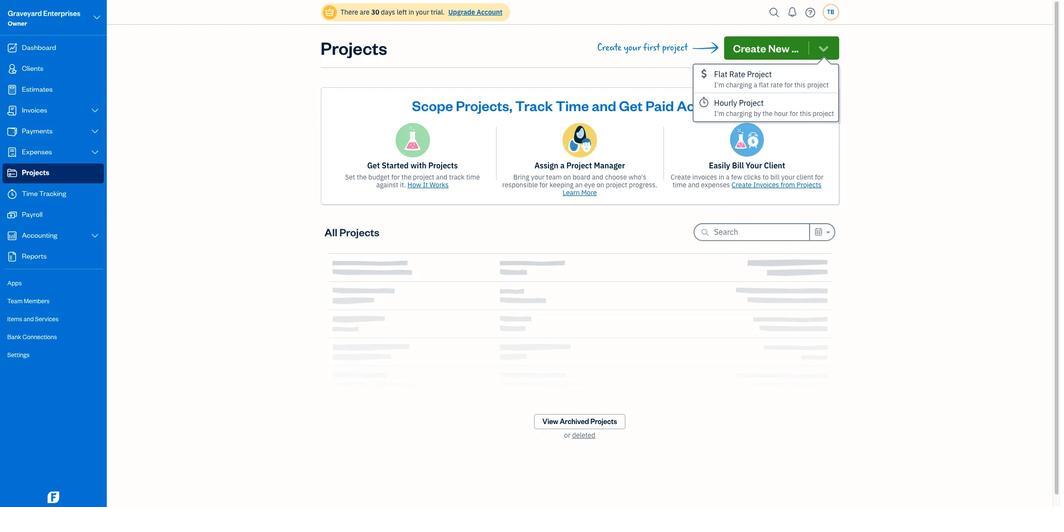 Task type: locate. For each thing, give the bounding box(es) containing it.
for inside set the budget for the project and track time against it.
[[391, 173, 400, 182]]

invoices inside "main" element
[[22, 105, 47, 115]]

0 vertical spatial this
[[795, 81, 806, 89]]

time inside set the budget for the project and track time against it.
[[466, 173, 480, 182]]

i'm down flat on the right
[[714, 81, 725, 89]]

0 horizontal spatial invoices
[[22, 105, 47, 115]]

create inside dropdown button
[[733, 41, 766, 55]]

i'm
[[714, 81, 725, 89], [714, 109, 725, 118]]

hour
[[774, 109, 788, 118]]

charging
[[726, 81, 752, 89], [726, 109, 752, 118]]

in right left
[[409, 8, 414, 17]]

easily bill your client
[[709, 161, 786, 170]]

time left the invoices
[[673, 181, 687, 189]]

calendar image
[[814, 226, 823, 238]]

this inside hourly project i'm charging by the hour for this project
[[800, 109, 811, 118]]

0 horizontal spatial a
[[560, 161, 565, 170]]

charging inside flat rate project i'm charging a flat rate for this project
[[726, 81, 752, 89]]

get started with projects
[[367, 161, 458, 170]]

new
[[769, 41, 790, 55]]

0 vertical spatial a
[[754, 81, 758, 89]]

for left the it.
[[391, 173, 400, 182]]

2 horizontal spatial the
[[763, 109, 773, 118]]

are
[[360, 8, 370, 17]]

the right set
[[357, 173, 367, 182]]

team
[[7, 297, 23, 305]]

expenses
[[22, 147, 52, 156]]

time right timer icon at the left
[[22, 189, 38, 198]]

deleted
[[572, 431, 596, 440]]

projects down the there
[[321, 36, 387, 59]]

clicks
[[744, 173, 761, 182]]

project down manager at top right
[[606, 181, 628, 189]]

for inside hourly project i'm charging by the hour for this project
[[790, 109, 799, 118]]

on right team
[[564, 173, 571, 182]]

for right client
[[815, 173, 824, 182]]

0 vertical spatial invoices
[[22, 105, 47, 115]]

tb button
[[823, 4, 839, 20]]

this right rate
[[795, 81, 806, 89]]

search image
[[767, 5, 782, 20]]

manager
[[594, 161, 625, 170]]

expenses
[[701, 181, 730, 189]]

report image
[[6, 252, 18, 262]]

your
[[416, 8, 429, 17], [624, 42, 641, 53], [531, 173, 545, 182], [782, 173, 795, 182]]

clients link
[[2, 59, 104, 79]]

dashboard image
[[6, 43, 18, 53]]

flat
[[714, 69, 728, 79]]

0 vertical spatial time
[[556, 96, 589, 115]]

project up close icon
[[808, 81, 829, 89]]

create for create invoices in a few clicks to bill your client for time and expenses
[[671, 173, 691, 182]]

project inside flat rate project i'm charging a flat rate for this project
[[747, 69, 772, 79]]

create left the invoices
[[671, 173, 691, 182]]

project inside assign a project manager bring your team on board and choose who's responsible for keeping an eye on project progress. learn more
[[567, 161, 592, 170]]

charging down rate
[[726, 81, 752, 89]]

a left the few
[[726, 173, 730, 182]]

projects,
[[456, 96, 513, 115]]

on
[[564, 173, 571, 182], [597, 181, 605, 189]]

dashboard link
[[2, 38, 104, 58]]

1 vertical spatial in
[[719, 173, 725, 182]]

reports
[[22, 252, 47, 261]]

set
[[345, 173, 355, 182]]

your left the trial.
[[416, 8, 429, 17]]

1 i'm from the top
[[714, 81, 725, 89]]

get left paid
[[619, 96, 643, 115]]

projects up track
[[428, 161, 458, 170]]

the
[[763, 109, 773, 118], [357, 173, 367, 182], [402, 173, 412, 182]]

and left expenses
[[688, 181, 700, 189]]

set the budget for the project and track time against it.
[[345, 173, 480, 189]]

for right rate
[[785, 81, 793, 89]]

project for i'm
[[747, 69, 772, 79]]

apps
[[7, 279, 22, 287]]

0 vertical spatial charging
[[726, 81, 752, 89]]

for left keeping
[[540, 181, 548, 189]]

invoices link
[[2, 101, 104, 121]]

0 vertical spatial project
[[747, 69, 772, 79]]

the down get started with projects
[[402, 173, 412, 182]]

1 horizontal spatial time
[[556, 96, 589, 115]]

0 vertical spatial i'm
[[714, 81, 725, 89]]

create up rate
[[733, 41, 766, 55]]

i'm inside flat rate project i'm charging a flat rate for this project
[[714, 81, 725, 89]]

2 vertical spatial project
[[567, 161, 592, 170]]

create your first project
[[597, 42, 688, 53]]

1 vertical spatial charging
[[726, 109, 752, 118]]

client
[[797, 173, 814, 182]]

your left first
[[624, 42, 641, 53]]

for inside flat rate project i'm charging a flat rate for this project
[[785, 81, 793, 89]]

a up team
[[560, 161, 565, 170]]

in
[[409, 8, 414, 17], [719, 173, 725, 182]]

in down easily
[[719, 173, 725, 182]]

and
[[592, 96, 616, 115], [436, 173, 448, 182], [592, 173, 604, 182], [688, 181, 700, 189], [24, 315, 34, 323]]

in inside create invoices in a few clicks to bill your client for time and expenses
[[719, 173, 725, 182]]

2 charging from the top
[[726, 109, 752, 118]]

client image
[[6, 64, 18, 74]]

create
[[733, 41, 766, 55], [597, 42, 622, 53], [671, 173, 691, 182], [732, 181, 752, 189]]

assign a project manager bring your team on board and choose who's responsible for keeping an eye on project progress. learn more
[[502, 161, 658, 197]]

0 horizontal spatial the
[[357, 173, 367, 182]]

a inside flat rate project i'm charging a flat rate for this project
[[754, 81, 758, 89]]

projects right all
[[340, 225, 380, 239]]

a
[[754, 81, 758, 89], [560, 161, 565, 170], [726, 173, 730, 182]]

payroll link
[[2, 205, 104, 225]]

2 i'm from the top
[[714, 109, 725, 118]]

chart image
[[6, 231, 18, 241]]

a inside assign a project manager bring your team on board and choose who's responsible for keeping an eye on project progress. learn more
[[560, 161, 565, 170]]

get up budget
[[367, 161, 380, 170]]

a left flat
[[754, 81, 758, 89]]

the right by
[[763, 109, 773, 118]]

chevron large down image for invoices
[[91, 107, 100, 115]]

1 vertical spatial a
[[560, 161, 565, 170]]

project inside hourly project i'm charging by the hour for this project
[[813, 109, 834, 118]]

create invoices in a few clicks to bill your client for time and expenses
[[671, 173, 824, 189]]

chevron large down image inside 'accounting' link
[[91, 232, 100, 240]]

chevron large down image inside invoices link
[[91, 107, 100, 115]]

invoices
[[693, 173, 717, 182]]

project down close icon
[[813, 109, 834, 118]]

track
[[515, 96, 553, 115]]

items and services link
[[2, 311, 104, 328]]

invoice image
[[6, 106, 18, 116]]

0 vertical spatial get
[[619, 96, 643, 115]]

connections
[[22, 333, 57, 341]]

progress.
[[629, 181, 658, 189]]

2 vertical spatial a
[[726, 173, 730, 182]]

scope projects, track time and get paid accurately
[[412, 96, 748, 115]]

1 vertical spatial this
[[800, 109, 811, 118]]

members
[[24, 297, 50, 305]]

0 horizontal spatial time
[[466, 173, 480, 182]]

1 vertical spatial invoices
[[754, 181, 779, 189]]

2 horizontal spatial a
[[754, 81, 758, 89]]

reports link
[[2, 247, 104, 267]]

by
[[754, 109, 761, 118]]

this inside flat rate project i'm charging a flat rate for this project
[[795, 81, 806, 89]]

from
[[781, 181, 795, 189]]

time right track
[[466, 173, 480, 182]]

1 horizontal spatial time
[[673, 181, 687, 189]]

an
[[575, 181, 583, 189]]

responsible
[[502, 181, 538, 189]]

for inside create invoices in a few clicks to bill your client for time and expenses
[[815, 173, 824, 182]]

project up board
[[567, 161, 592, 170]]

project inside set the budget for the project and track time against it.
[[413, 173, 435, 182]]

to
[[763, 173, 769, 182]]

1 horizontal spatial in
[[719, 173, 725, 182]]

0 horizontal spatial time
[[22, 189, 38, 198]]

1 charging from the top
[[726, 81, 752, 89]]

projects inside view archived projects or deleted
[[591, 417, 617, 426]]

on right eye
[[597, 181, 605, 189]]

create invoices from projects
[[732, 181, 822, 189]]

expenses link
[[2, 143, 104, 163]]

chevron large down image
[[93, 12, 101, 23], [91, 107, 100, 115], [91, 128, 100, 135], [91, 232, 100, 240]]

and inside create invoices in a few clicks to bill your client for time and expenses
[[688, 181, 700, 189]]

0 horizontal spatial in
[[409, 8, 414, 17]]

projects up deleted link
[[591, 417, 617, 426]]

for right hour
[[790, 109, 799, 118]]

and up assign a project manager image
[[592, 96, 616, 115]]

with
[[411, 161, 427, 170]]

and right board
[[592, 173, 604, 182]]

upgrade account link
[[447, 8, 503, 17]]

time up assign a project manager image
[[556, 96, 589, 115]]

1 vertical spatial time
[[22, 189, 38, 198]]

create inside create invoices in a few clicks to bill your client for time and expenses
[[671, 173, 691, 182]]

project up flat
[[747, 69, 772, 79]]

items
[[7, 315, 22, 323]]

project down with
[[413, 173, 435, 182]]

and left track
[[436, 173, 448, 182]]

first
[[644, 42, 660, 53]]

and inside "main" element
[[24, 315, 34, 323]]

project
[[663, 42, 688, 53], [808, 81, 829, 89], [813, 109, 834, 118], [413, 173, 435, 182], [606, 181, 628, 189]]

enterprises
[[43, 9, 80, 18]]

i'm inside hourly project i'm charging by the hour for this project
[[714, 109, 725, 118]]

i'm down hourly
[[714, 109, 725, 118]]

create left first
[[597, 42, 622, 53]]

estimates link
[[2, 80, 104, 100]]

get
[[619, 96, 643, 115], [367, 161, 380, 170]]

1 vertical spatial project
[[739, 98, 764, 108]]

your right bill
[[782, 173, 795, 182]]

project image
[[6, 168, 18, 178]]

account
[[477, 8, 503, 17]]

all
[[325, 225, 337, 239]]

create down bill
[[732, 181, 752, 189]]

your down assign
[[531, 173, 545, 182]]

project for manager
[[567, 161, 592, 170]]

project up by
[[739, 98, 764, 108]]

this right hour
[[800, 109, 811, 118]]

1 horizontal spatial a
[[726, 173, 730, 182]]

time tracking link
[[2, 185, 104, 204]]

started
[[382, 161, 409, 170]]

few
[[731, 173, 743, 182]]

board
[[573, 173, 591, 182]]

go to help image
[[803, 5, 818, 20]]

invoices
[[22, 105, 47, 115], [754, 181, 779, 189]]

freshbooks image
[[46, 492, 61, 504]]

1 vertical spatial i'm
[[714, 109, 725, 118]]

projects down expenses at the top left of the page
[[22, 168, 49, 177]]

paid
[[646, 96, 674, 115]]

easily bill your client image
[[730, 123, 764, 157]]

charging down hourly
[[726, 109, 752, 118]]

rate
[[730, 69, 746, 79]]

1 vertical spatial get
[[367, 161, 380, 170]]

and right the items
[[24, 315, 34, 323]]



Task type: describe. For each thing, give the bounding box(es) containing it.
caretdown image
[[825, 227, 831, 238]]

money image
[[6, 210, 18, 220]]

settings
[[7, 351, 30, 359]]

track
[[449, 173, 465, 182]]

the inside hourly project i'm charging by the hour for this project
[[763, 109, 773, 118]]

it
[[423, 181, 428, 189]]

crown image
[[325, 7, 335, 17]]

apps link
[[2, 275, 104, 292]]

timer image
[[6, 189, 18, 199]]

main element
[[0, 0, 131, 507]]

0 vertical spatial in
[[409, 8, 414, 17]]

bank connections link
[[2, 329, 104, 346]]

your
[[746, 161, 762, 170]]

estimates
[[22, 84, 53, 94]]

it.
[[400, 181, 406, 189]]

create new … button
[[725, 36, 839, 60]]

projects right from
[[797, 181, 822, 189]]

trial.
[[431, 8, 445, 17]]

works
[[430, 181, 449, 189]]

team
[[546, 173, 562, 182]]

deleted link
[[572, 431, 596, 440]]

your inside create invoices in a few clicks to bill your client for time and expenses
[[782, 173, 795, 182]]

…
[[792, 41, 799, 55]]

create for create your first project
[[597, 42, 622, 53]]

project inside hourly project i'm charging by the hour for this project
[[739, 98, 764, 108]]

estimate image
[[6, 85, 18, 95]]

chevron large down image for accounting
[[91, 232, 100, 240]]

budget
[[368, 173, 390, 182]]

bill
[[732, 161, 744, 170]]

more
[[582, 188, 597, 197]]

bring
[[514, 173, 530, 182]]

payment image
[[6, 127, 18, 136]]

chevrondown image
[[817, 41, 831, 55]]

expense image
[[6, 148, 18, 157]]

bill
[[771, 173, 780, 182]]

1 horizontal spatial invoices
[[754, 181, 779, 189]]

flat rate project i'm charging a flat rate for this project
[[714, 69, 829, 89]]

notifications image
[[785, 2, 800, 22]]

and inside assign a project manager bring your team on board and choose who's responsible for keeping an eye on project progress. learn more
[[592, 173, 604, 182]]

chevron large down image for payments
[[91, 128, 100, 135]]

chevron large down image
[[91, 149, 100, 156]]

view archived projects or deleted
[[543, 417, 617, 440]]

payroll
[[22, 210, 43, 219]]

charging inside hourly project i'm charging by the hour for this project
[[726, 109, 752, 118]]

graveyard
[[8, 9, 42, 18]]

projects link
[[2, 164, 104, 184]]

project inside flat rate project i'm charging a flat rate for this project
[[808, 81, 829, 89]]

accounting
[[22, 231, 57, 240]]

left
[[397, 8, 407, 17]]

items and services
[[7, 315, 59, 323]]

against
[[376, 181, 399, 189]]

clients
[[22, 64, 43, 73]]

archived
[[560, 417, 589, 426]]

bank connections
[[7, 333, 57, 341]]

rate
[[771, 81, 783, 89]]

30
[[371, 8, 380, 17]]

tracking
[[39, 189, 66, 198]]

who's
[[629, 173, 647, 182]]

graveyard enterprises owner
[[8, 9, 80, 27]]

project inside assign a project manager bring your team on board and choose who's responsible for keeping an eye on project progress. learn more
[[606, 181, 628, 189]]

close image
[[821, 94, 833, 105]]

payments link
[[2, 122, 104, 142]]

owner
[[8, 19, 27, 27]]

and inside set the budget for the project and track time against it.
[[436, 173, 448, 182]]

eye
[[584, 181, 595, 189]]

bank
[[7, 333, 21, 341]]

create for create invoices from projects
[[732, 181, 752, 189]]

0 horizontal spatial get
[[367, 161, 380, 170]]

for inside assign a project manager bring your team on board and choose who's responsible for keeping an eye on project progress. learn more
[[540, 181, 548, 189]]

assign a project manager image
[[563, 123, 597, 158]]

learn
[[563, 188, 580, 197]]

team members
[[7, 297, 50, 305]]

create for create new …
[[733, 41, 766, 55]]

1 horizontal spatial the
[[402, 173, 412, 182]]

there are 30 days left in your trial. upgrade account
[[341, 8, 503, 17]]

accounting link
[[2, 226, 104, 246]]

1 horizontal spatial get
[[619, 96, 643, 115]]

client
[[764, 161, 786, 170]]

upgrade
[[449, 8, 475, 17]]

settings link
[[2, 347, 104, 364]]

how it works
[[408, 181, 449, 189]]

time inside create invoices in a few clicks to bill your client for time and expenses
[[673, 181, 687, 189]]

your inside assign a project manager bring your team on board and choose who's responsible for keeping an eye on project progress. learn more
[[531, 173, 545, 182]]

choose
[[605, 173, 627, 182]]

Search text field
[[714, 224, 810, 240]]

team members link
[[2, 293, 104, 310]]

services
[[35, 315, 59, 323]]

dashboard
[[22, 43, 56, 52]]

1 horizontal spatial on
[[597, 181, 605, 189]]

time inside "main" element
[[22, 189, 38, 198]]

a inside create invoices in a few clicks to bill your client for time and expenses
[[726, 173, 730, 182]]

view
[[543, 417, 559, 426]]

all projects
[[325, 225, 380, 239]]

payments
[[22, 126, 53, 135]]

flat
[[759, 81, 769, 89]]

view archived projects link
[[534, 414, 626, 430]]

keeping
[[550, 181, 574, 189]]

or
[[564, 431, 571, 440]]

time tracking
[[22, 189, 66, 198]]

projects inside "main" element
[[22, 168, 49, 177]]

tb
[[827, 8, 835, 16]]

0 horizontal spatial on
[[564, 173, 571, 182]]

project right first
[[663, 42, 688, 53]]

hourly
[[714, 98, 737, 108]]

get started with projects image
[[395, 123, 430, 158]]

easily
[[709, 161, 731, 170]]



Task type: vqa. For each thing, say whether or not it's contained in the screenshot.
the Time
yes



